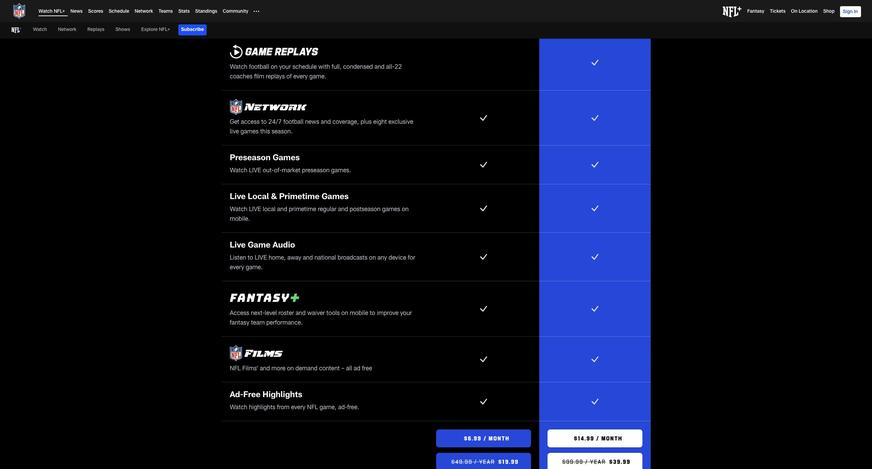 Task type: vqa. For each thing, say whether or not it's contained in the screenshot.


Task type: locate. For each thing, give the bounding box(es) containing it.
games
[[273, 155, 300, 163], [322, 193, 349, 202]]

to right listen
[[248, 255, 253, 261]]

game,
[[327, 9, 344, 15], [320, 405, 337, 411]]

live inside watch live local and primetime regular and postseason games on mobile.
[[249, 207, 261, 213]]

2 vertical spatial live
[[255, 255, 267, 261]]

tickets
[[770, 9, 786, 14]]

games up watch live out-of-market preseason games.
[[273, 155, 300, 163]]

0 horizontal spatial from
[[277, 405, 290, 411]]

location
[[799, 9, 818, 14]]

next-
[[251, 310, 265, 317]]

out-
[[263, 168, 274, 174]]

on inside watch live local and primetime regular and postseason games on mobile.
[[402, 207, 409, 213]]

network link
[[135, 9, 153, 14], [55, 22, 79, 38]]

live for live game audio
[[230, 242, 246, 250]]

1 vertical spatial games
[[322, 193, 349, 202]]

any
[[378, 255, 387, 261]]

from inside watch every touchdown from every game, every sunday afternoon during the regular season.
[[297, 9, 310, 15]]

game. down the with
[[309, 74, 327, 80]]

and right roster
[[296, 310, 306, 317]]

$6.99 / month link
[[436, 429, 531, 447]]

on inside listen to live home, away and national broadcasts on any device for every game.
[[369, 255, 376, 261]]

watch up watch link
[[39, 9, 53, 14]]

replays link
[[85, 22, 107, 38]]

1 vertical spatial your
[[400, 310, 412, 317]]

touchdown
[[265, 9, 295, 15]]

game, inside watch every touchdown from every game, every sunday afternoon during the regular season.
[[327, 9, 344, 15]]

nfl+ for explore nfl+
[[159, 28, 170, 32]]

market
[[282, 168, 300, 174]]

performance.
[[266, 320, 303, 326]]

scores link
[[88, 9, 103, 14]]

live inside listen to live home, away and national broadcasts on any device for every game.
[[255, 255, 267, 261]]

to right mobile
[[370, 310, 375, 317]]

watch inside watch live local and primetime regular and postseason games on mobile.
[[230, 207, 247, 213]]

sign in
[[843, 10, 858, 14]]

live
[[230, 129, 239, 135]]

and inside access next-level roster and waiver tools on mobile to improve your fantasy team performance.
[[296, 310, 306, 317]]

your up of
[[279, 64, 291, 70]]

secondary navigation logo image
[[11, 25, 22, 36]]

plus
[[361, 119, 372, 126]]

watch down ad-
[[230, 405, 247, 411]]

nfl left films'
[[230, 366, 241, 372]]

1 horizontal spatial your
[[400, 310, 412, 317]]

nfl+ left news link
[[54, 9, 65, 14]]

network link up explore
[[135, 9, 153, 14]]

schedule
[[293, 64, 317, 70]]

network link down news
[[55, 22, 79, 38]]

1 vertical spatial nfl+
[[159, 28, 170, 32]]

team
[[251, 320, 265, 326]]

0 vertical spatial games
[[241, 129, 259, 135]]

highlights
[[263, 391, 302, 399]]

1 horizontal spatial network
[[135, 9, 153, 14]]

–
[[341, 366, 345, 372]]

football right '24/7'
[[283, 119, 304, 126]]

games right the postseason
[[382, 207, 400, 213]]

season. down '24/7'
[[272, 129, 293, 135]]

0 vertical spatial to
[[261, 119, 267, 126]]

$6.99 / month
[[464, 435, 510, 441]]

teams link
[[159, 9, 173, 14]]

football up "film"
[[249, 64, 269, 70]]

and right news
[[321, 119, 331, 126]]

all
[[346, 366, 352, 372]]

0 vertical spatial regular
[[259, 19, 277, 25]]

your
[[279, 64, 291, 70], [400, 310, 412, 317]]

1 vertical spatial nfl
[[307, 405, 318, 411]]

&
[[271, 193, 277, 202]]

nfl+ right explore
[[159, 28, 170, 32]]

0 horizontal spatial nfl+
[[54, 9, 65, 14]]

live for live local & primetime games
[[230, 193, 246, 202]]

games inside the get access to 24/7 football news and coverage, plus eight exclusive live games this season.
[[241, 129, 259, 135]]

0 vertical spatial nfl+
[[54, 9, 65, 14]]

live down live game audio
[[255, 255, 267, 261]]

stats
[[178, 9, 190, 14]]

from down highlights
[[277, 405, 290, 411]]

watch up during
[[230, 9, 247, 15]]

1 vertical spatial game.
[[246, 265, 263, 271]]

0 vertical spatial live
[[230, 193, 246, 202]]

your right improve
[[400, 310, 412, 317]]

nfl films' and more on demand content – all ad free
[[230, 366, 372, 372]]

to up this
[[261, 119, 267, 126]]

broadcasts
[[338, 255, 368, 261]]

watch inside watch every touchdown from every game, every sunday afternoon during the regular season.
[[230, 9, 247, 15]]

and right away
[[303, 255, 313, 261]]

1 vertical spatial network link
[[55, 22, 79, 38]]

2 horizontal spatial to
[[370, 310, 375, 317]]

watch inside watch football on your schedule with full, condensed and all-22 coaches film replays of every game.
[[230, 64, 247, 70]]

game. down listen
[[246, 265, 263, 271]]

level
[[265, 310, 277, 317]]

shop
[[824, 9, 835, 14]]

$99.99 / year
[[563, 458, 606, 465]]

live down local
[[249, 207, 261, 213]]

0 vertical spatial your
[[279, 64, 291, 70]]

1 horizontal spatial regular
[[318, 207, 337, 213]]

and
[[375, 64, 385, 70], [321, 119, 331, 126], [277, 207, 287, 213], [338, 207, 348, 213], [303, 255, 313, 261], [296, 310, 306, 317], [260, 366, 270, 372]]

all-
[[386, 64, 395, 70]]

watch for watch live out-of-market preseason games.
[[230, 168, 247, 174]]

1 vertical spatial games
[[382, 207, 400, 213]]

0 horizontal spatial games
[[241, 129, 259, 135]]

game, for every
[[327, 9, 344, 15]]

games up watch live local and primetime regular and postseason games on mobile.
[[322, 193, 349, 202]]

0 vertical spatial game,
[[327, 9, 344, 15]]

1 horizontal spatial nfl
[[307, 405, 318, 411]]

watch down preseason
[[230, 168, 247, 174]]

free
[[362, 366, 372, 372]]

0 horizontal spatial football
[[249, 64, 269, 70]]

and left more at left bottom
[[260, 366, 270, 372]]

watch live local and primetime regular and postseason games on mobile.
[[230, 207, 409, 223]]

0 vertical spatial game.
[[309, 74, 327, 80]]

0 vertical spatial football
[[249, 64, 269, 70]]

1 live from the top
[[230, 193, 246, 202]]

to
[[261, 119, 267, 126], [248, 255, 253, 261], [370, 310, 375, 317]]

regular right the
[[259, 19, 277, 25]]

game, for ad-
[[320, 405, 337, 411]]

your inside access next-level roster and waiver tools on mobile to improve your fantasy team performance.
[[400, 310, 412, 317]]

1 horizontal spatial games
[[382, 207, 400, 213]]

subscribe
[[181, 28, 204, 32]]

0 horizontal spatial your
[[279, 64, 291, 70]]

watch
[[230, 9, 247, 15], [39, 9, 53, 14], [33, 28, 47, 32], [230, 64, 247, 70], [230, 168, 247, 174], [230, 207, 247, 213], [230, 405, 247, 411]]

live left local
[[230, 193, 246, 202]]

teams
[[159, 9, 173, 14]]

0 vertical spatial nfl
[[230, 366, 241, 372]]

game.
[[309, 74, 327, 80], [246, 265, 263, 271]]

full,
[[332, 64, 342, 70]]

watch for watch
[[33, 28, 47, 32]]

of
[[287, 74, 292, 80]]

and inside listen to live home, away and national broadcasts on any device for every game.
[[303, 255, 313, 261]]

sign in button
[[840, 6, 861, 17]]

live for live
[[249, 207, 261, 213]]

primetime
[[289, 207, 316, 213]]

get
[[230, 119, 239, 126]]

local
[[248, 193, 269, 202]]

1 vertical spatial regular
[[318, 207, 337, 213]]

0 horizontal spatial regular
[[259, 19, 277, 25]]

coverage,
[[333, 119, 359, 126]]

1 vertical spatial live
[[230, 242, 246, 250]]

on
[[271, 64, 278, 70], [402, 207, 409, 213], [369, 255, 376, 261], [341, 310, 348, 317], [287, 366, 294, 372]]

0 horizontal spatial to
[[248, 255, 253, 261]]

news
[[70, 9, 83, 14]]

and inside watch football on your schedule with full, condensed and all-22 coaches film replays of every game.
[[375, 64, 385, 70]]

explore nfl+
[[141, 28, 170, 32]]

to inside the get access to 24/7 football news and coverage, plus eight exclusive live games this season.
[[261, 119, 267, 126]]

schedule link
[[109, 9, 129, 14]]

1 vertical spatial to
[[248, 255, 253, 261]]

1 vertical spatial football
[[283, 119, 304, 126]]

home,
[[269, 255, 286, 261]]

0 horizontal spatial nfl
[[230, 366, 241, 372]]

network down news
[[58, 28, 76, 32]]

watch up mobile.
[[230, 207, 247, 213]]

exclusive
[[389, 119, 413, 126]]

standings link
[[195, 9, 217, 14]]

news link
[[70, 9, 83, 14]]

1 horizontal spatial to
[[261, 119, 267, 126]]

watch inside watch link
[[33, 28, 47, 32]]

the
[[249, 19, 257, 25]]

games down access
[[241, 129, 259, 135]]

from right touchdown on the top
[[297, 9, 310, 15]]

watch up coaches
[[230, 64, 247, 70]]

1 vertical spatial live
[[249, 207, 261, 213]]

your inside watch football on your schedule with full, condensed and all-22 coaches film replays of every game.
[[279, 64, 291, 70]]

live
[[249, 168, 261, 174], [249, 207, 261, 213], [255, 255, 267, 261]]

nfl left ad-
[[307, 405, 318, 411]]

national
[[315, 255, 336, 261]]

1 vertical spatial season.
[[272, 129, 293, 135]]

$49.99 / year
[[452, 458, 495, 465]]

season. down touchdown on the top
[[279, 19, 300, 25]]

0 vertical spatial network link
[[135, 9, 153, 14]]

subscribe link
[[178, 24, 210, 35]]

games inside watch live local and primetime regular and postseason games on mobile.
[[382, 207, 400, 213]]

live down preseason
[[249, 168, 261, 174]]

0 vertical spatial games
[[273, 155, 300, 163]]

game. inside watch football on your schedule with full, condensed and all-22 coaches film replays of every game.
[[309, 74, 327, 80]]

1 horizontal spatial from
[[297, 9, 310, 15]]

0 vertical spatial from
[[297, 9, 310, 15]]

watch down watch nfl+ link
[[33, 28, 47, 32]]

live up listen
[[230, 242, 246, 250]]

every inside watch football on your schedule with full, condensed and all-22 coaches film replays of every game.
[[294, 74, 308, 80]]

1 vertical spatial from
[[277, 405, 290, 411]]

1 horizontal spatial football
[[283, 119, 304, 126]]

24/7
[[268, 119, 282, 126]]

1 vertical spatial game,
[[320, 405, 337, 411]]

0 vertical spatial season.
[[279, 19, 300, 25]]

2 vertical spatial to
[[370, 310, 375, 317]]

0 horizontal spatial network
[[58, 28, 76, 32]]

season. inside watch every touchdown from every game, every sunday afternoon during the regular season.
[[279, 19, 300, 25]]

1 horizontal spatial nfl+
[[159, 28, 170, 32]]

explore nfl+ link
[[138, 22, 173, 38]]

and left all-
[[375, 64, 385, 70]]

game. inside listen to live home, away and national broadcasts on any device for every game.
[[246, 265, 263, 271]]

network up explore
[[135, 9, 153, 14]]

2 live from the top
[[230, 242, 246, 250]]

0 horizontal spatial game.
[[246, 265, 263, 271]]

games.
[[331, 168, 351, 174]]

0 vertical spatial live
[[249, 168, 261, 174]]

this
[[260, 129, 270, 135]]

regular
[[259, 19, 277, 25], [318, 207, 337, 213]]

mobile
[[350, 310, 368, 317]]

regular right primetime
[[318, 207, 337, 213]]

banner
[[0, 0, 872, 39]]

network
[[135, 9, 153, 14], [58, 28, 76, 32]]

navigation
[[0, 22, 872, 39]]

listen
[[230, 255, 246, 261]]

1 horizontal spatial game.
[[309, 74, 327, 80]]

nfl+ inside navigation
[[159, 28, 170, 32]]



Task type: describe. For each thing, give the bounding box(es) containing it.
free
[[243, 391, 261, 399]]

scores
[[88, 9, 103, 14]]

nfl shield image
[[11, 3, 28, 19]]

$19.99
[[499, 458, 519, 465]]

during
[[230, 19, 247, 25]]

on location link
[[791, 9, 818, 14]]

watch for watch nfl+
[[39, 9, 53, 14]]

explore
[[141, 28, 158, 32]]

watch for watch live local and primetime regular and postseason games on mobile.
[[230, 207, 247, 213]]

watch link
[[33, 22, 50, 38]]

listen to live home, away and national broadcasts on any device for every game.
[[230, 255, 415, 271]]

access next-level roster and waiver tools on mobile to improve your fantasy team performance.
[[230, 310, 412, 326]]

live for preseason
[[249, 168, 261, 174]]

shows
[[115, 28, 130, 32]]

free.
[[347, 405, 359, 411]]

fantasy
[[748, 9, 765, 14]]

access
[[241, 119, 260, 126]]

live local & primetime games
[[230, 193, 349, 202]]

and right local
[[277, 207, 287, 213]]

improve
[[377, 310, 399, 317]]

shop link
[[824, 9, 835, 14]]

football inside the get access to 24/7 football news and coverage, plus eight exclusive live games this season.
[[283, 119, 304, 126]]

more
[[272, 366, 286, 372]]

0 horizontal spatial games
[[273, 155, 300, 163]]

navigation containing watch
[[0, 22, 872, 39]]

fantasy
[[230, 320, 250, 326]]

live game audio
[[230, 242, 295, 250]]

away
[[287, 255, 301, 261]]

audio
[[273, 242, 295, 250]]

fantasy link
[[748, 9, 765, 14]]

highlights
[[249, 405, 275, 411]]

on inside watch football on your schedule with full, condensed and all-22 coaches film replays of every game.
[[271, 64, 278, 70]]

1 horizontal spatial games
[[322, 193, 349, 202]]

roster
[[279, 310, 294, 317]]

regular inside watch every touchdown from every game, every sunday afternoon during the regular season.
[[259, 19, 277, 25]]

watch football on your schedule with full, condensed and all-22 coaches film replays of every game.
[[230, 64, 402, 80]]

replays
[[266, 74, 285, 80]]

game
[[248, 242, 271, 250]]

get access to 24/7 football news and coverage, plus eight exclusive live games this season.
[[230, 119, 413, 135]]

0 horizontal spatial network link
[[55, 22, 79, 38]]

device
[[389, 255, 406, 261]]

on
[[791, 9, 798, 14]]

and left the postseason
[[338, 207, 348, 213]]

football inside watch football on your schedule with full, condensed and all-22 coaches film replays of every game.
[[249, 64, 269, 70]]

watch every touchdown from every game, every sunday afternoon during the regular season.
[[230, 9, 410, 25]]

22
[[395, 64, 402, 70]]

watch nfl+ link
[[39, 9, 65, 14]]

ad-free highlights
[[230, 391, 302, 399]]

replays
[[87, 28, 104, 32]]

on location
[[791, 9, 818, 14]]

condensed
[[343, 64, 373, 70]]

local
[[263, 207, 276, 213]]

schedule
[[109, 9, 129, 14]]

and inside the get access to 24/7 football news and coverage, plus eight exclusive live games this season.
[[321, 119, 331, 126]]

to inside access next-level roster and waiver tools on mobile to improve your fantasy team performance.
[[370, 310, 375, 317]]

with
[[318, 64, 330, 70]]

sign
[[843, 10, 853, 14]]

coaches
[[230, 74, 253, 80]]

community
[[223, 9, 248, 14]]

1 vertical spatial network
[[58, 28, 76, 32]]

standings
[[195, 9, 217, 14]]

banner containing watch nfl+
[[0, 0, 872, 39]]

every inside listen to live home, away and national broadcasts on any device for every game.
[[230, 265, 244, 271]]

watch highlights from every nfl game, ad-free.
[[230, 405, 359, 411]]

watch for watch football on your schedule with full, condensed and all-22 coaches film replays of every game.
[[230, 64, 247, 70]]

ad
[[354, 366, 360, 372]]

primetime
[[279, 193, 320, 202]]

waiver
[[307, 310, 325, 317]]

tickets link
[[770, 9, 786, 14]]

for
[[408, 255, 415, 261]]

nfl+ image
[[723, 7, 742, 18]]

preseason
[[302, 168, 330, 174]]

content
[[319, 366, 340, 372]]

shows link
[[113, 22, 133, 38]]

1 horizontal spatial network link
[[135, 9, 153, 14]]

regular inside watch live local and primetime regular and postseason games on mobile.
[[318, 207, 337, 213]]

of-
[[274, 168, 282, 174]]

$39.99
[[610, 458, 631, 465]]

afternoon
[[384, 9, 410, 15]]

watch nfl+
[[39, 9, 65, 14]]

$14.99 / month link
[[548, 429, 643, 447]]

demand
[[296, 366, 318, 372]]

on inside access next-level roster and waiver tools on mobile to improve your fantasy team performance.
[[341, 310, 348, 317]]

0 vertical spatial network
[[135, 9, 153, 14]]

season. inside the get access to 24/7 football news and coverage, plus eight exclusive live games this season.
[[272, 129, 293, 135]]

tools
[[327, 310, 340, 317]]

sunday
[[362, 9, 382, 15]]

nfl+ for watch nfl+
[[54, 9, 65, 14]]

news
[[305, 119, 319, 126]]

watch live out-of-market preseason games.
[[230, 168, 351, 174]]

films'
[[242, 366, 258, 372]]

access
[[230, 310, 249, 317]]

dots image
[[254, 9, 259, 14]]

watch for watch highlights from every nfl game, ad-free.
[[230, 405, 247, 411]]

in
[[854, 10, 858, 14]]

preseason
[[230, 155, 271, 163]]

to inside listen to live home, away and national broadcasts on any device for every game.
[[248, 255, 253, 261]]

watch for watch every touchdown from every game, every sunday afternoon during the regular season.
[[230, 9, 247, 15]]



